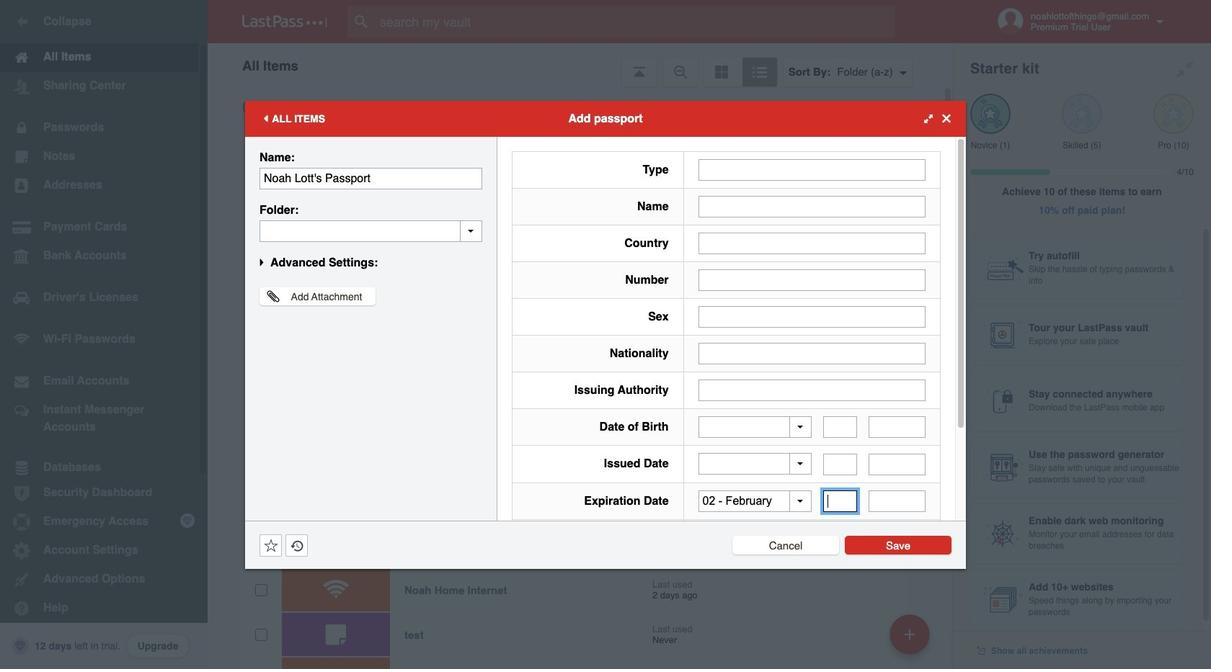 Task type: describe. For each thing, give the bounding box(es) containing it.
lastpass image
[[242, 15, 327, 28]]

vault options navigation
[[208, 43, 953, 87]]

new item image
[[905, 630, 915, 640]]

Search search field
[[348, 6, 924, 37]]

new item navigation
[[885, 611, 939, 670]]

main navigation navigation
[[0, 0, 208, 670]]



Task type: locate. For each thing, give the bounding box(es) containing it.
None text field
[[260, 168, 482, 189], [699, 196, 926, 217], [260, 220, 482, 242], [699, 233, 926, 254], [699, 306, 926, 328], [699, 380, 926, 401], [869, 417, 926, 438], [869, 454, 926, 476], [824, 491, 858, 513], [869, 491, 926, 513], [260, 168, 482, 189], [699, 196, 926, 217], [260, 220, 482, 242], [699, 233, 926, 254], [699, 306, 926, 328], [699, 380, 926, 401], [869, 417, 926, 438], [869, 454, 926, 476], [824, 491, 858, 513], [869, 491, 926, 513]]

dialog
[[245, 101, 966, 625]]

None text field
[[699, 159, 926, 181], [699, 269, 926, 291], [699, 343, 926, 365], [824, 417, 858, 438], [824, 454, 858, 476], [699, 159, 926, 181], [699, 269, 926, 291], [699, 343, 926, 365], [824, 417, 858, 438], [824, 454, 858, 476]]

search my vault text field
[[348, 6, 924, 37]]



